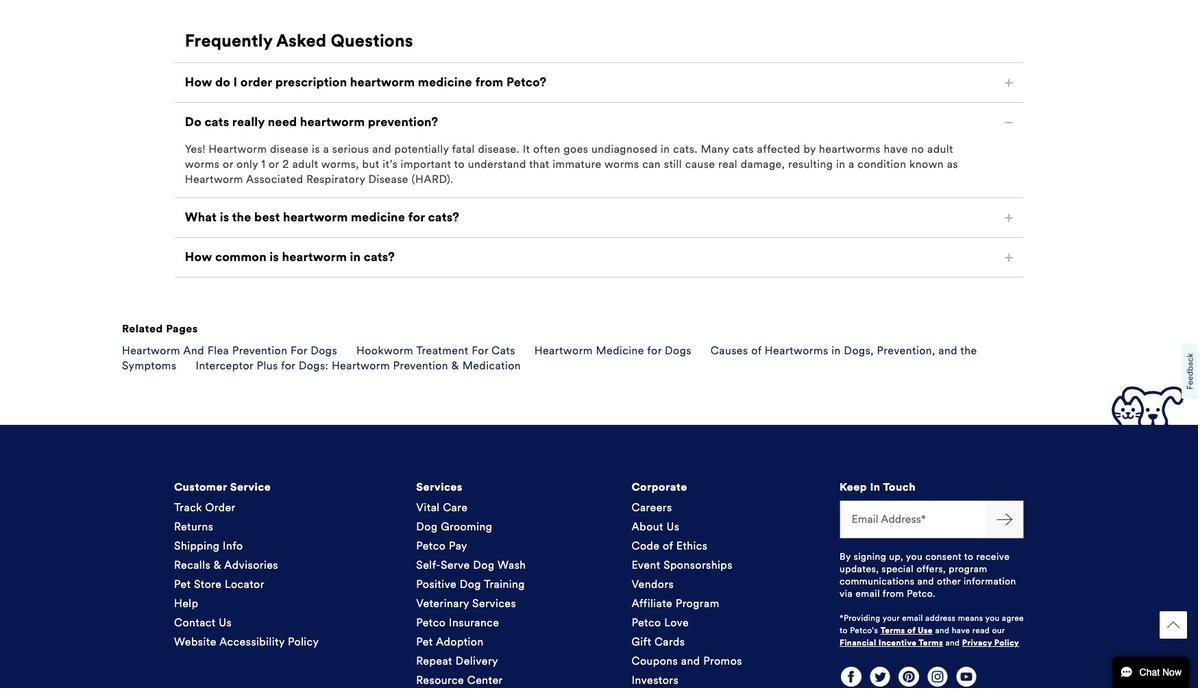 Task type: describe. For each thing, give the bounding box(es) containing it.
causes
[[711, 344, 748, 357]]

understand
[[468, 158, 526, 171]]

what is the best heartworm medicine for cats?
[[185, 210, 459, 225]]

to inside "yes! heartworm disease is a serious and potentially fatal disease. it often goes undiagnosed in cats. many cats affected by heartworms have no adult worms or only 1 or 2 adult worms, but it's important to understand that immature worms can still cause real damage, resulting in a condition known as heartworm associated respiratory disease (hard)."
[[454, 158, 465, 171]]

heartworm medicine for dogs link
[[535, 344, 692, 357]]

via
[[840, 588, 853, 600]]

how do i order prescription heartworm medicine from petco? link
[[185, 73, 1013, 92]]

program
[[949, 564, 988, 575]]

recalls & advisories link
[[174, 559, 278, 572]]

0 vertical spatial dog
[[416, 521, 438, 534]]

is inside how common is heartworm in cats? link
[[270, 250, 279, 265]]

have inside "yes! heartworm disease is a serious and potentially fatal disease. it often goes undiagnosed in cats. many cats affected by heartworms have no adult worms or only 1 or 2 adult worms, but it's important to understand that immature worms can still cause real damage, resulting in a condition known as heartworm associated respiratory disease (hard)."
[[884, 143, 908, 156]]

interceptor plus for dogs: heartworm prevention & medication
[[196, 359, 521, 372]]

heartworm inside do cats really need heartworm prevention? link
[[300, 114, 365, 130]]

event sponsorships link
[[632, 559, 733, 572]]

about us link
[[632, 521, 680, 534]]

policy inside track order returns shipping info recalls & advisories pet store locator help contact us website accessibility policy
[[288, 636, 319, 649]]

info
[[223, 540, 243, 553]]

read
[[973, 626, 990, 635]]

recalls
[[174, 559, 211, 572]]

1 vertical spatial terms
[[919, 638, 943, 648]]

it's
[[383, 158, 398, 171]]

1 vertical spatial cats?
[[364, 250, 395, 265]]

medicine
[[596, 344, 644, 357]]

you inside *providing your email address means you agree to
[[986, 614, 1000, 623]]

questions
[[331, 30, 413, 51]]

order
[[240, 75, 272, 90]]

disease
[[368, 173, 409, 186]]

0 vertical spatial medicine
[[418, 75, 472, 90]]

pet adoption link
[[416, 636, 484, 649]]

other
[[937, 576, 961, 588]]

the inside what is the best heartworm medicine for cats? link
[[232, 210, 251, 225]]

1 horizontal spatial prevention
[[393, 359, 448, 372]]

heartworm inside how common is heartworm in cats? link
[[282, 250, 347, 265]]

us inside track order returns shipping info recalls & advisories pet store locator help contact us website accessibility policy
[[219, 617, 232, 630]]

keep in touch
[[840, 481, 916, 494]]

heartworm medicine for dogs
[[535, 344, 692, 357]]

1 vertical spatial adult
[[292, 158, 318, 171]]

asked
[[276, 30, 327, 51]]

up,
[[889, 551, 904, 563]]

offers,
[[917, 564, 946, 575]]

wash
[[498, 559, 526, 572]]

your
[[883, 614, 900, 623]]

can
[[642, 158, 661, 171]]

petco's
[[850, 626, 878, 635]]

petco insurance link
[[416, 617, 499, 630]]

about
[[632, 521, 664, 534]]

use
[[918, 626, 933, 635]]

i
[[233, 75, 237, 90]]

no
[[911, 143, 924, 156]]

what is the best heartworm medicine for cats? link
[[185, 209, 1013, 227]]

how do i order prescription heartworm medicine from petco?
[[185, 75, 547, 90]]

what
[[185, 210, 217, 225]]

and inside causes of heartworms in dogs, prevention, and the symptoms
[[939, 344, 958, 357]]

for for heartworm medicine for dogs
[[647, 344, 662, 357]]

*providing your email address means you agree to
[[840, 614, 1024, 635]]

prescription
[[275, 75, 347, 90]]

heartworm inside how do i order prescription heartworm medicine from petco? link
[[350, 75, 415, 90]]

and left privacy
[[946, 638, 960, 648]]

pet inside vital care dog grooming petco pay self-serve dog wash positive dog training veterinary services petco insurance pet adoption repeat delivery resource center
[[416, 636, 433, 649]]

petco.
[[907, 588, 936, 600]]

by
[[804, 143, 816, 156]]

self-
[[416, 559, 441, 572]]

scroll to top image
[[1167, 619, 1180, 631]]

it
[[523, 143, 530, 156]]

help link
[[174, 597, 198, 610]]

how for how common is heartworm in cats?
[[185, 250, 212, 265]]

heartworms
[[765, 344, 829, 357]]

us inside careers about us code of ethics event sponsorships vendors affiliate program petco love gift cards coupons and promos investors
[[667, 521, 680, 534]]

pages
[[166, 322, 198, 335]]

petco down veterinary
[[416, 617, 446, 630]]

keep
[[840, 481, 867, 494]]

1 vertical spatial dog
[[473, 559, 495, 572]]

cards
[[655, 636, 685, 649]]

dogs,
[[844, 344, 874, 357]]

vital care dog grooming petco pay self-serve dog wash positive dog training veterinary services petco insurance pet adoption repeat delivery resource center
[[416, 501, 526, 687]]

by signing up, you consent to receive updates, special offers, program communications and other information via email from petco.
[[840, 551, 1016, 600]]

serious
[[332, 143, 369, 156]]

causes of heartworms in dogs, prevention, and the symptoms
[[122, 344, 977, 372]]

signing
[[854, 551, 887, 563]]

special
[[882, 564, 914, 575]]

in inside causes of heartworms in dogs, prevention, and the symptoms
[[832, 344, 841, 357]]

service
[[230, 481, 271, 494]]

1 or from the left
[[223, 158, 233, 171]]

heartworm up symptoms
[[122, 344, 180, 357]]

policy inside petco's terms of use and have read our financial incentive terms and privacy policy
[[995, 638, 1019, 648]]

known
[[910, 158, 944, 171]]

delivery
[[456, 655, 498, 668]]

petco inside careers about us code of ethics event sponsorships vendors affiliate program petco love gift cards coupons and promos investors
[[632, 617, 661, 630]]

heartworms
[[819, 143, 881, 156]]

love
[[664, 617, 689, 630]]

corporate
[[632, 481, 687, 494]]

0 horizontal spatial a
[[323, 143, 329, 156]]

services inside vital care dog grooming petco pay self-serve dog wash positive dog training veterinary services petco insurance pet adoption repeat delivery resource center
[[472, 597, 516, 610]]

worms,
[[321, 158, 359, 171]]

center
[[467, 674, 503, 687]]

sponsorships
[[664, 559, 733, 572]]

customer
[[174, 481, 227, 494]]

is inside what is the best heartworm medicine for cats? link
[[220, 210, 229, 225]]

from inside how do i order prescription heartworm medicine from petco? link
[[475, 75, 504, 90]]

heartworm up only
[[209, 143, 267, 156]]

returns link
[[174, 521, 213, 534]]

affected
[[757, 143, 801, 156]]

2 vertical spatial dog
[[460, 578, 481, 591]]

heartworm inside what is the best heartworm medicine for cats? link
[[283, 210, 348, 225]]

heartworm down yes!
[[185, 173, 243, 186]]

event
[[632, 559, 661, 572]]

coupons
[[632, 655, 678, 668]]

to inside *providing your email address means you agree to
[[840, 626, 848, 635]]

do
[[185, 114, 202, 130]]

still
[[664, 158, 682, 171]]

styled arrow button link
[[1160, 611, 1187, 639]]

condition
[[858, 158, 907, 171]]

1 horizontal spatial adult
[[928, 143, 954, 156]]

store
[[194, 578, 222, 591]]

incentive
[[879, 638, 917, 648]]



Task type: locate. For each thing, give the bounding box(es) containing it.
dogs up dogs:
[[311, 344, 337, 357]]

of
[[752, 344, 762, 357], [663, 540, 673, 553], [907, 626, 916, 635]]

communications
[[840, 576, 915, 588]]

how left the do
[[185, 75, 212, 90]]

and inside the by signing up, you consent to receive updates, special offers, program communications and other information via email from petco.
[[918, 576, 934, 588]]

prevention,
[[877, 344, 936, 357]]

vendors link
[[632, 578, 674, 591]]

2 worms from the left
[[605, 158, 639, 171]]

0 horizontal spatial prevention
[[232, 344, 288, 357]]

2 dogs from the left
[[665, 344, 692, 357]]

1 horizontal spatial email
[[902, 614, 923, 623]]

track
[[174, 501, 202, 514]]

a down heartworms
[[849, 158, 855, 171]]

how common is heartworm in cats?
[[185, 250, 395, 265]]

email inside the by signing up, you consent to receive updates, special offers, program communications and other information via email from petco.
[[856, 588, 880, 600]]

in up the still
[[661, 143, 670, 156]]

the left best
[[232, 210, 251, 225]]

email down communications
[[856, 588, 880, 600]]

pet up help link
[[174, 578, 191, 591]]

how common is heartworm in cats? link
[[185, 248, 1013, 267]]

for up medication
[[472, 344, 489, 357]]

insurance
[[449, 617, 499, 630]]

2 horizontal spatial is
[[312, 143, 320, 156]]

1 vertical spatial have
[[952, 626, 970, 635]]

1 horizontal spatial or
[[269, 158, 279, 171]]

disease
[[270, 143, 309, 156]]

email up terms of use link
[[902, 614, 923, 623]]

2 or from the left
[[269, 158, 279, 171]]

policy right accessibility
[[288, 636, 319, 649]]

training
[[484, 578, 525, 591]]

0 vertical spatial of
[[752, 344, 762, 357]]

0 horizontal spatial for
[[291, 344, 308, 357]]

repeat
[[416, 655, 452, 668]]

0 vertical spatial terms
[[881, 626, 905, 635]]

1 vertical spatial you
[[986, 614, 1000, 623]]

is right common
[[270, 250, 279, 265]]

track order returns shipping info recalls & advisories pet store locator help contact us website accessibility policy
[[174, 501, 319, 649]]

1 for from the left
[[291, 344, 308, 357]]

updates,
[[840, 564, 879, 575]]

0 horizontal spatial us
[[219, 617, 232, 630]]

0 vertical spatial how
[[185, 75, 212, 90]]

positive
[[416, 578, 457, 591]]

1 vertical spatial is
[[220, 210, 229, 225]]

email inside *providing your email address means you agree to
[[902, 614, 923, 623]]

1 horizontal spatial for
[[408, 210, 425, 225]]

for down (hard).
[[408, 210, 425, 225]]

vendors
[[632, 578, 674, 591]]

have inside petco's terms of use and have read our financial incentive terms and privacy policy
[[952, 626, 970, 635]]

1 horizontal spatial is
[[270, 250, 279, 265]]

worms down undiagnosed
[[605, 158, 639, 171]]

0 horizontal spatial or
[[223, 158, 233, 171]]

0 vertical spatial pet
[[174, 578, 191, 591]]

the right prevention,
[[961, 344, 977, 357]]

1 vertical spatial how
[[185, 250, 212, 265]]

1 vertical spatial &
[[214, 559, 221, 572]]

0 horizontal spatial you
[[906, 551, 923, 563]]

and up it's
[[372, 143, 391, 156]]

1 horizontal spatial worms
[[605, 158, 639, 171]]

in down what is the best heartworm medicine for cats? at the top
[[350, 250, 361, 265]]

1 horizontal spatial pet
[[416, 636, 433, 649]]

heartworm down hookworm on the bottom of page
[[332, 359, 390, 372]]

1 horizontal spatial have
[[952, 626, 970, 635]]

potentially
[[395, 143, 449, 156]]

1 horizontal spatial to
[[840, 626, 848, 635]]

locator
[[225, 578, 265, 591]]

0 horizontal spatial cats?
[[364, 250, 395, 265]]

dogs:
[[299, 359, 329, 372]]

0 vertical spatial cats
[[205, 114, 229, 130]]

in
[[661, 143, 670, 156], [836, 158, 846, 171], [350, 250, 361, 265], [832, 344, 841, 357]]

to inside the by signing up, you consent to receive updates, special offers, program communications and other information via email from petco.
[[964, 551, 974, 563]]

in down heartworms
[[836, 158, 846, 171]]

financial
[[840, 638, 877, 648]]

have down means
[[952, 626, 970, 635]]

medicine up prevention?
[[418, 75, 472, 90]]

heartworm and flea prevention for dogs link
[[122, 344, 337, 357]]

to
[[454, 158, 465, 171], [964, 551, 974, 563], [840, 626, 848, 635]]

in left dogs,
[[832, 344, 841, 357]]

0 horizontal spatial cats
[[205, 114, 229, 130]]

2 horizontal spatial of
[[907, 626, 916, 635]]

our
[[992, 626, 1005, 635]]

1 vertical spatial email
[[902, 614, 923, 623]]

& inside track order returns shipping info recalls & advisories pet store locator help contact us website accessibility policy
[[214, 559, 221, 572]]

of right code
[[663, 540, 673, 553]]

heartworm left "medicine"
[[535, 344, 593, 357]]

cats right do
[[205, 114, 229, 130]]

to up program at the bottom right
[[964, 551, 974, 563]]

heartworm up serious
[[300, 114, 365, 130]]

0 horizontal spatial the
[[232, 210, 251, 225]]

and inside "yes! heartworm disease is a serious and potentially fatal disease. it often goes undiagnosed in cats. many cats affected by heartworms have no adult worms or only 1 or 2 adult worms, but it's important to understand that immature worms can still cause real damage, resulting in a condition known as heartworm associated respiratory disease (hard)."
[[372, 143, 391, 156]]

1 horizontal spatial services
[[472, 597, 516, 610]]

0 vertical spatial services
[[416, 481, 463, 494]]

petco love link
[[632, 617, 689, 630]]

flea
[[208, 344, 229, 357]]

1 how from the top
[[185, 75, 212, 90]]

2 horizontal spatial for
[[647, 344, 662, 357]]

0 vertical spatial from
[[475, 75, 504, 90]]

related pages
[[122, 322, 198, 335]]

heartworm
[[350, 75, 415, 90], [300, 114, 365, 130], [283, 210, 348, 225], [282, 250, 347, 265]]

2 how from the top
[[185, 250, 212, 265]]

dog down self-serve dog wash link
[[460, 578, 481, 591]]

1 horizontal spatial of
[[752, 344, 762, 357]]

you right up,
[[906, 551, 923, 563]]

by
[[840, 551, 851, 563]]

& down treatment
[[452, 359, 459, 372]]

from inside the by signing up, you consent to receive updates, special offers, program communications and other information via email from petco.
[[883, 588, 904, 600]]

and inside careers about us code of ethics event sponsorships vendors affiliate program petco love gift cards coupons and promos investors
[[681, 655, 700, 668]]

affiliate
[[632, 597, 673, 610]]

0 vertical spatial adult
[[928, 143, 954, 156]]

hookworm treatment for cats
[[356, 344, 515, 357]]

plus
[[257, 359, 278, 372]]

you up our on the right
[[986, 614, 1000, 623]]

2 vertical spatial to
[[840, 626, 848, 635]]

receive
[[977, 551, 1010, 563]]

dog
[[416, 521, 438, 534], [473, 559, 495, 572], [460, 578, 481, 591]]

of left use
[[907, 626, 916, 635]]

2 vertical spatial is
[[270, 250, 279, 265]]

vital care link
[[416, 501, 468, 514]]

is right what
[[220, 210, 229, 225]]

2 vertical spatial of
[[907, 626, 916, 635]]

and up petco.
[[918, 576, 934, 588]]

or
[[223, 158, 233, 171], [269, 158, 279, 171]]

is inside "yes! heartworm disease is a serious and potentially fatal disease. it often goes undiagnosed in cats. many cats affected by heartworms have no adult worms or only 1 or 2 adult worms, but it's important to understand that immature worms can still cause real damage, resulting in a condition known as heartworm associated respiratory disease (hard)."
[[312, 143, 320, 156]]

1 vertical spatial from
[[883, 588, 904, 600]]

of inside petco's terms of use and have read our financial incentive terms and privacy policy
[[907, 626, 916, 635]]

1 horizontal spatial medicine
[[418, 75, 472, 90]]

0 vertical spatial prevention
[[232, 344, 288, 357]]

do cats really need heartworm prevention?
[[185, 114, 438, 130]]

1 horizontal spatial cats?
[[428, 210, 459, 225]]

1 horizontal spatial dogs
[[665, 344, 692, 357]]

ethics
[[676, 540, 708, 553]]

is right disease in the left of the page
[[312, 143, 320, 156]]

and right prevention,
[[939, 344, 958, 357]]

of right causes
[[752, 344, 762, 357]]

disease.
[[478, 143, 520, 156]]

0 horizontal spatial for
[[281, 359, 296, 372]]

to up financial
[[840, 626, 848, 635]]

submit email address image
[[996, 512, 1013, 528]]

have up the "condition" on the right top
[[884, 143, 908, 156]]

heartworm down questions
[[350, 75, 415, 90]]

1 horizontal spatial the
[[961, 344, 977, 357]]

1 vertical spatial for
[[647, 344, 662, 357]]

and down cards
[[681, 655, 700, 668]]

yes! heartworm disease is a serious and potentially fatal disease. it often goes undiagnosed in cats. many cats affected by heartworms have no adult worms or only 1 or 2 adult worms, but it's important to understand that immature worms can still cause real damage, resulting in a condition known as heartworm associated respiratory disease (hard).
[[185, 143, 958, 186]]

arrow right 12 button
[[986, 501, 1024, 539]]

cats inside "yes! heartworm disease is a serious and potentially fatal disease. it often goes undiagnosed in cats. many cats affected by heartworms have no adult worms or only 1 or 2 adult worms, but it's important to understand that immature worms can still cause real damage, resulting in a condition known as heartworm associated respiratory disease (hard)."
[[733, 143, 754, 156]]

1 vertical spatial pet
[[416, 636, 433, 649]]

a
[[323, 143, 329, 156], [849, 158, 855, 171]]

immature
[[553, 158, 602, 171]]

1 vertical spatial to
[[964, 551, 974, 563]]

& up pet store locator link
[[214, 559, 221, 572]]

information
[[964, 576, 1016, 588]]

0 vertical spatial the
[[232, 210, 251, 225]]

2 vertical spatial for
[[281, 359, 296, 372]]

symptoms
[[122, 359, 177, 372]]

0 horizontal spatial worms
[[185, 158, 220, 171]]

&
[[452, 359, 459, 372], [214, 559, 221, 572]]

prevention up plus
[[232, 344, 288, 357]]

for right "medicine"
[[647, 344, 662, 357]]

yes!
[[185, 143, 206, 156]]

causes of heartworms in dogs, prevention, and the symptoms link
[[122, 344, 977, 372]]

1 horizontal spatial from
[[883, 588, 904, 600]]

investors link
[[632, 674, 679, 687]]

of inside causes of heartworms in dogs, prevention, and the symptoms
[[752, 344, 762, 357]]

(hard).
[[412, 173, 454, 186]]

how for how do i order prescription heartworm medicine from petco?
[[185, 75, 212, 90]]

petco up gift
[[632, 617, 661, 630]]

for
[[291, 344, 308, 357], [472, 344, 489, 357]]

0 horizontal spatial pet
[[174, 578, 191, 591]]

adult up as
[[928, 143, 954, 156]]

2 horizontal spatial to
[[964, 551, 974, 563]]

us up code of ethics link
[[667, 521, 680, 534]]

0 horizontal spatial policy
[[288, 636, 319, 649]]

services down training
[[472, 597, 516, 610]]

0 vertical spatial us
[[667, 521, 680, 534]]

a up worms, in the top left of the page
[[323, 143, 329, 156]]

1 horizontal spatial for
[[472, 344, 489, 357]]

& for advisories
[[214, 559, 221, 572]]

the inside causes of heartworms in dogs, prevention, and the symptoms
[[961, 344, 977, 357]]

1 worms from the left
[[185, 158, 220, 171]]

1 dogs from the left
[[311, 344, 337, 357]]

petco pay link
[[416, 540, 468, 553]]

only
[[237, 158, 258, 171]]

petco up self-
[[416, 540, 446, 553]]

1 horizontal spatial us
[[667, 521, 680, 534]]

0 horizontal spatial is
[[220, 210, 229, 225]]

1 vertical spatial cats
[[733, 143, 754, 156]]

services up vital care link
[[416, 481, 463, 494]]

heartworm down respiratory
[[283, 210, 348, 225]]

None email field
[[840, 501, 986, 539]]

and down 'address'
[[935, 626, 950, 635]]

policy down our on the right
[[995, 638, 1019, 648]]

undiagnosed
[[592, 143, 658, 156]]

from down communications
[[883, 588, 904, 600]]

touch
[[883, 481, 916, 494]]

pet up repeat
[[416, 636, 433, 649]]

frequently asked questions
[[185, 30, 413, 51]]

2 for from the left
[[472, 344, 489, 357]]

terms down your
[[881, 626, 905, 635]]

medicine down disease
[[351, 210, 405, 225]]

0 vertical spatial a
[[323, 143, 329, 156]]

medicine
[[418, 75, 472, 90], [351, 210, 405, 225]]

0 horizontal spatial dogs
[[311, 344, 337, 357]]

1 horizontal spatial cats
[[733, 143, 754, 156]]

you
[[906, 551, 923, 563], [986, 614, 1000, 623]]

how down what
[[185, 250, 212, 265]]

for
[[408, 210, 425, 225], [647, 344, 662, 357], [281, 359, 296, 372]]

pet inside track order returns shipping info recalls & advisories pet store locator help contact us website accessibility policy
[[174, 578, 191, 591]]

or right 1
[[269, 158, 279, 171]]

1 horizontal spatial you
[[986, 614, 1000, 623]]

program
[[676, 597, 720, 610]]

or left only
[[223, 158, 233, 171]]

of inside careers about us code of ethics event sponsorships vendors affiliate program petco love gift cards coupons and promos investors
[[663, 540, 673, 553]]

privacy
[[962, 638, 992, 648]]

frequently
[[185, 30, 272, 51]]

hookworm
[[356, 344, 413, 357]]

dog grooming link
[[416, 521, 492, 534]]

dogs
[[311, 344, 337, 357], [665, 344, 692, 357]]

shipping info link
[[174, 540, 243, 553]]

medication
[[462, 359, 521, 372]]

dogs left causes
[[665, 344, 692, 357]]

really
[[232, 114, 265, 130]]

1 horizontal spatial &
[[452, 359, 459, 372]]

0 vertical spatial you
[[906, 551, 923, 563]]

1 horizontal spatial policy
[[995, 638, 1019, 648]]

1 vertical spatial prevention
[[393, 359, 448, 372]]

advisories
[[224, 559, 278, 572]]

for up dogs:
[[291, 344, 308, 357]]

careers link
[[632, 501, 672, 514]]

you inside the by signing up, you consent to receive updates, special offers, program communications and other information via email from petco.
[[906, 551, 923, 563]]

1 vertical spatial us
[[219, 617, 232, 630]]

careers
[[632, 501, 672, 514]]

petco's terms of use and have read our financial incentive terms and privacy policy
[[840, 626, 1019, 648]]

0 vertical spatial have
[[884, 143, 908, 156]]

0 horizontal spatial medicine
[[351, 210, 405, 225]]

prevention down hookworm treatment for cats
[[393, 359, 448, 372]]

0 horizontal spatial terms
[[881, 626, 905, 635]]

1 horizontal spatial terms
[[919, 638, 943, 648]]

us up website accessibility policy "link"
[[219, 617, 232, 630]]

1 vertical spatial a
[[849, 158, 855, 171]]

associated
[[246, 173, 303, 186]]

0 vertical spatial is
[[312, 143, 320, 156]]

damage,
[[741, 158, 785, 171]]

0 horizontal spatial adult
[[292, 158, 318, 171]]

0 horizontal spatial services
[[416, 481, 463, 494]]

& for medication
[[452, 359, 459, 372]]

terms of use link
[[881, 626, 933, 635]]

2
[[282, 158, 289, 171]]

0 vertical spatial &
[[452, 359, 459, 372]]

from left petco?
[[475, 75, 504, 90]]

0 horizontal spatial have
[[884, 143, 908, 156]]

customer service
[[174, 481, 271, 494]]

adult right 2
[[292, 158, 318, 171]]

1 vertical spatial of
[[663, 540, 673, 553]]

worms down yes!
[[185, 158, 220, 171]]

interceptor plus for dogs: heartworm prevention & medication link
[[196, 359, 521, 372]]

order
[[205, 501, 236, 514]]

cats up the 'real'
[[733, 143, 754, 156]]

1 horizontal spatial a
[[849, 158, 855, 171]]

coupons and promos link
[[632, 655, 742, 668]]

and
[[372, 143, 391, 156], [939, 344, 958, 357], [918, 576, 934, 588], [935, 626, 950, 635], [946, 638, 960, 648], [681, 655, 700, 668]]

prevention?
[[368, 114, 438, 130]]

the
[[232, 210, 251, 225], [961, 344, 977, 357]]

agree
[[1002, 614, 1024, 623]]

heartworm down what is the best heartworm medicine for cats? at the top
[[282, 250, 347, 265]]

financial incentive terms link
[[840, 638, 943, 648]]

1 vertical spatial the
[[961, 344, 977, 357]]

0 horizontal spatial of
[[663, 540, 673, 553]]

policy
[[288, 636, 319, 649], [995, 638, 1019, 648]]

for right plus
[[281, 359, 296, 372]]

us
[[667, 521, 680, 534], [219, 617, 232, 630]]

gift
[[632, 636, 651, 649]]

to down 'fatal'
[[454, 158, 465, 171]]

0 vertical spatial cats?
[[428, 210, 459, 225]]

0 horizontal spatial from
[[475, 75, 504, 90]]

dog up the "positive dog training" link
[[473, 559, 495, 572]]

1 vertical spatial medicine
[[351, 210, 405, 225]]

0 horizontal spatial to
[[454, 158, 465, 171]]

0 vertical spatial to
[[454, 158, 465, 171]]

1
[[261, 158, 266, 171]]

terms down use
[[919, 638, 943, 648]]

for for interceptor plus for dogs: heartworm prevention & medication
[[281, 359, 296, 372]]

0 vertical spatial for
[[408, 210, 425, 225]]

dog down vital
[[416, 521, 438, 534]]

0 horizontal spatial &
[[214, 559, 221, 572]]



Task type: vqa. For each thing, say whether or not it's contained in the screenshot.
"of" inside the causes of heartworms in dogs, prevention, and the symptoms
yes



